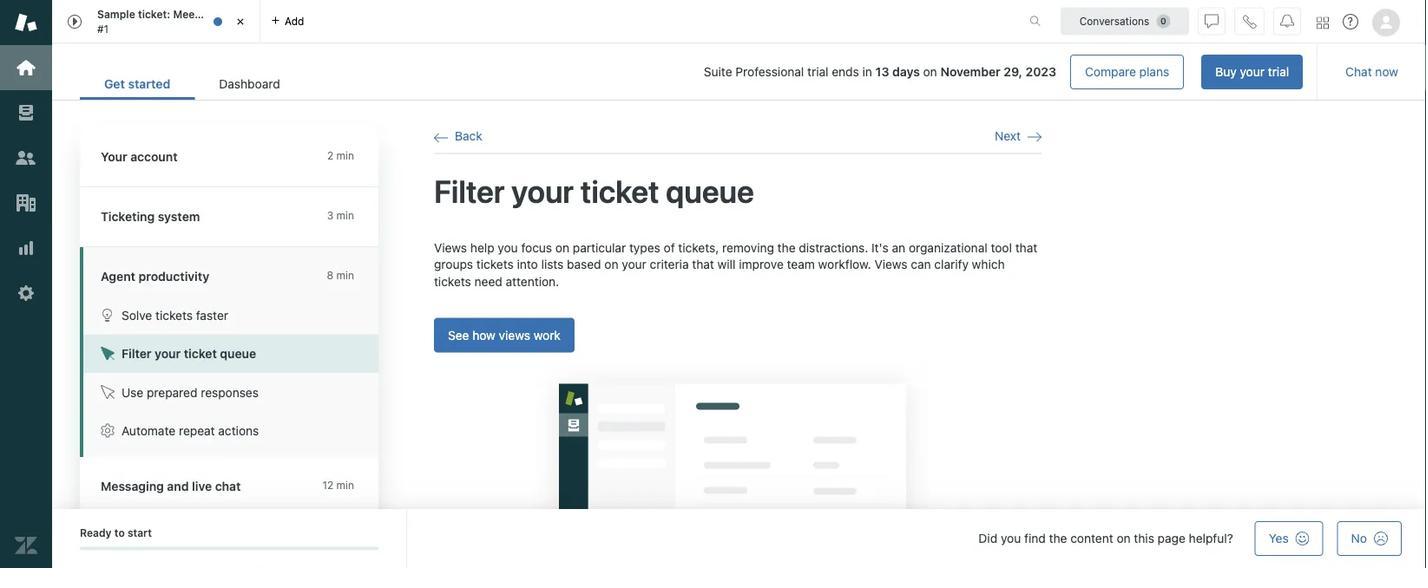 Task type: vqa. For each thing, say whether or not it's contained in the screenshot.
the Views help you focus on particular types of tickets, removing the distractions. It's an organizational tool that groups tickets into lists based on your criteria that will improve team workflow. Views can clarify which tickets need attention.
yes



Task type: locate. For each thing, give the bounding box(es) containing it.
next button
[[995, 128, 1042, 144]]

add
[[285, 15, 304, 27]]

your up focus
[[511, 173, 574, 209]]

0 vertical spatial tickets
[[476, 258, 514, 272]]

get started
[[104, 77, 170, 91]]

sample
[[97, 8, 135, 20]]

content-title region
[[434, 171, 1042, 211]]

tab
[[52, 0, 260, 43]]

button displays agent's chat status as invisible. image
[[1205, 14, 1219, 28]]

buy your trial
[[1216, 65, 1289, 79]]

work
[[534, 328, 561, 342]]

you right 'help'
[[498, 241, 518, 255]]

filter inside "button"
[[122, 347, 152, 361]]

the right the find
[[1049, 532, 1067, 546]]

min right "2"
[[336, 150, 354, 162]]

of
[[664, 241, 675, 255]]

0 horizontal spatial views
[[434, 241, 467, 255]]

region containing views help you focus on particular types of tickets, removing the distractions. it's an organizational tool that groups tickets into lists based on your criteria that will improve team workflow. views can clarify which tickets need attention.
[[434, 239, 1042, 569]]

queue up tickets, in the top of the page
[[666, 173, 754, 209]]

8
[[327, 270, 334, 282]]

agent
[[101, 270, 135, 284]]

trial down notifications icon
[[1268, 65, 1289, 79]]

the inside sample ticket: meet the ticket #1
[[202, 8, 218, 20]]

0 vertical spatial you
[[498, 241, 518, 255]]

1 horizontal spatial you
[[1001, 532, 1021, 546]]

tickets inside button
[[155, 308, 193, 322]]

ticket inside content-title region
[[581, 173, 659, 209]]

you inside views help you focus on particular types of tickets, removing the distractions. it's an organizational tool that groups tickets into lists based on your criteria that will improve team workflow. views can clarify which tickets need attention.
[[498, 241, 518, 255]]

ticketing system
[[101, 210, 200, 224]]

2 vertical spatial the
[[1049, 532, 1067, 546]]

your account
[[101, 150, 178, 164]]

sample ticket: meet the ticket #1
[[97, 8, 250, 35]]

trial inside the buy your trial 'button'
[[1268, 65, 1289, 79]]

1 vertical spatial tickets
[[434, 275, 471, 289]]

3
[[327, 210, 334, 222]]

can
[[911, 258, 931, 272]]

1 min from the top
[[336, 150, 354, 162]]

0 vertical spatial filter your ticket queue
[[434, 173, 754, 209]]

agent productivity
[[101, 270, 209, 284]]

your inside content-title region
[[511, 173, 574, 209]]

0 horizontal spatial filter your ticket queue
[[122, 347, 256, 361]]

attention.
[[506, 275, 559, 289]]

2 min from the top
[[336, 210, 354, 222]]

no
[[1351, 532, 1367, 546]]

min inside the ticketing system heading
[[336, 210, 354, 222]]

plans
[[1140, 65, 1170, 79]]

29,
[[1004, 65, 1023, 79]]

0 vertical spatial queue
[[666, 173, 754, 209]]

admin image
[[15, 282, 37, 305]]

min for messaging and live chat
[[336, 480, 354, 492]]

1 vertical spatial that
[[692, 258, 714, 272]]

into
[[517, 258, 538, 272]]

your right buy
[[1240, 65, 1265, 79]]

section containing compare plans
[[318, 55, 1303, 89]]

min inside messaging and live chat heading
[[336, 480, 354, 492]]

notifications image
[[1280, 14, 1294, 28]]

trial left ends
[[807, 65, 829, 79]]

min right 3
[[336, 210, 354, 222]]

back button
[[434, 128, 482, 144]]

views image
[[15, 102, 37, 124]]

tool
[[991, 241, 1012, 255]]

1 horizontal spatial queue
[[666, 173, 754, 209]]

queue inside content-title region
[[666, 173, 754, 209]]

close image
[[232, 13, 249, 30]]

3 min from the top
[[336, 270, 354, 282]]

2023
[[1026, 65, 1057, 79]]

content
[[1071, 532, 1113, 546]]

your account heading
[[80, 128, 396, 188]]

get started image
[[15, 56, 37, 79]]

13
[[876, 65, 889, 79]]

filter down back
[[434, 173, 505, 209]]

0 vertical spatial views
[[434, 241, 467, 255]]

ready to start
[[80, 527, 152, 540]]

1 vertical spatial the
[[778, 241, 796, 255]]

tab containing sample ticket: meet the ticket
[[52, 0, 260, 43]]

tickets
[[476, 258, 514, 272], [434, 275, 471, 289], [155, 308, 193, 322]]

automate repeat actions
[[122, 424, 259, 438]]

queue inside "button"
[[220, 347, 256, 361]]

min inside "your account" heading
[[336, 150, 354, 162]]

0 vertical spatial the
[[202, 8, 218, 20]]

tickets right solve
[[155, 308, 193, 322]]

queue up use prepared responses button on the left of page
[[220, 347, 256, 361]]

filter your ticket queue up use prepared responses
[[122, 347, 256, 361]]

0 horizontal spatial that
[[692, 258, 714, 272]]

your inside 'button'
[[1240, 65, 1265, 79]]

footer
[[52, 510, 1426, 569]]

automate
[[122, 424, 176, 438]]

on right "days"
[[923, 65, 937, 79]]

the inside footer
[[1049, 532, 1067, 546]]

1 horizontal spatial the
[[778, 241, 796, 255]]

1 horizontal spatial ticket
[[221, 8, 250, 20]]

prepared
[[147, 385, 197, 400]]

tickets down the "groups"
[[434, 275, 471, 289]]

0 horizontal spatial tickets
[[155, 308, 193, 322]]

professional
[[736, 65, 804, 79]]

tickets,
[[678, 241, 719, 255]]

1 vertical spatial queue
[[220, 347, 256, 361]]

reporting image
[[15, 237, 37, 260]]

filter
[[434, 173, 505, 209], [122, 347, 152, 361]]

groups
[[434, 258, 473, 272]]

tab list
[[80, 68, 304, 100]]

filter inside content-title region
[[434, 173, 505, 209]]

agent productivity heading
[[80, 247, 396, 296]]

min inside the agent productivity heading
[[336, 270, 354, 282]]

min for agent productivity
[[336, 270, 354, 282]]

buy
[[1216, 65, 1237, 79]]

on left this
[[1117, 532, 1131, 546]]

now
[[1375, 65, 1399, 79]]

yes
[[1269, 532, 1289, 546]]

0 horizontal spatial trial
[[807, 65, 829, 79]]

actions
[[218, 424, 259, 438]]

add button
[[260, 0, 315, 43]]

0 vertical spatial that
[[1015, 241, 1038, 255]]

page
[[1158, 532, 1186, 546]]

2 trial from the left
[[807, 65, 829, 79]]

an
[[892, 241, 906, 255]]

views down an
[[875, 258, 908, 272]]

in
[[863, 65, 872, 79]]

you
[[498, 241, 518, 255], [1001, 532, 1021, 546]]

ticket:
[[138, 8, 170, 20]]

repeat
[[179, 424, 215, 438]]

filter your ticket queue up particular
[[434, 173, 754, 209]]

1 trial from the left
[[1268, 65, 1289, 79]]

ticket right meet
[[221, 8, 250, 20]]

0 horizontal spatial filter
[[122, 347, 152, 361]]

the
[[202, 8, 218, 20], [778, 241, 796, 255], [1049, 532, 1067, 546]]

ticket up use prepared responses
[[184, 347, 217, 361]]

filter down solve
[[122, 347, 152, 361]]

dashboard
[[219, 77, 280, 91]]

the right meet
[[202, 8, 218, 20]]

1 vertical spatial you
[[1001, 532, 1021, 546]]

that down tickets, in the top of the page
[[692, 258, 714, 272]]

min right 12
[[336, 480, 354, 492]]

zendesk image
[[15, 535, 37, 557]]

conversations
[[1080, 15, 1150, 27]]

that right tool
[[1015, 241, 1038, 255]]

zendesk support image
[[15, 11, 37, 34]]

tickets up 'need'
[[476, 258, 514, 272]]

chat now
[[1346, 65, 1399, 79]]

progress-bar progress bar
[[80, 547, 378, 551]]

region
[[434, 239, 1042, 569]]

on inside footer
[[1117, 532, 1131, 546]]

1 horizontal spatial views
[[875, 258, 908, 272]]

0 vertical spatial ticket
[[221, 8, 250, 20]]

2 horizontal spatial ticket
[[581, 173, 659, 209]]

messaging
[[101, 480, 164, 494]]

min right 8
[[336, 270, 354, 282]]

chat
[[215, 480, 241, 494]]

tab list containing get started
[[80, 68, 304, 100]]

your up prepared
[[155, 347, 181, 361]]

1 horizontal spatial that
[[1015, 241, 1038, 255]]

ticket inside "button"
[[184, 347, 217, 361]]

1 horizontal spatial filter
[[434, 173, 505, 209]]

views
[[434, 241, 467, 255], [875, 258, 908, 272]]

0 horizontal spatial ticket
[[184, 347, 217, 361]]

2 horizontal spatial the
[[1049, 532, 1067, 546]]

1 horizontal spatial trial
[[1268, 65, 1289, 79]]

automate repeat actions button
[[83, 412, 378, 451]]

live
[[192, 480, 212, 494]]

no button
[[1337, 522, 1402, 556]]

0 horizontal spatial the
[[202, 8, 218, 20]]

focus
[[521, 241, 552, 255]]

get help image
[[1343, 14, 1359, 30]]

main element
[[0, 0, 52, 569]]

your down types
[[622, 258, 647, 272]]

1 vertical spatial filter your ticket queue
[[122, 347, 256, 361]]

1 vertical spatial ticket
[[581, 173, 659, 209]]

4 min from the top
[[336, 480, 354, 492]]

0 horizontal spatial you
[[498, 241, 518, 255]]

2 vertical spatial tickets
[[155, 308, 193, 322]]

ticketing system heading
[[80, 188, 396, 247]]

section
[[318, 55, 1303, 89]]

trial
[[1268, 65, 1289, 79], [807, 65, 829, 79]]

trial for your
[[1268, 65, 1289, 79]]

1 vertical spatial filter
[[122, 347, 152, 361]]

0 horizontal spatial queue
[[220, 347, 256, 361]]

you right the did
[[1001, 532, 1021, 546]]

1 horizontal spatial filter your ticket queue
[[434, 173, 754, 209]]

organizational
[[909, 241, 988, 255]]

0 vertical spatial filter
[[434, 173, 505, 209]]

trial for professional
[[807, 65, 829, 79]]

the up team
[[778, 241, 796, 255]]

2 vertical spatial ticket
[[184, 347, 217, 361]]

views up the "groups"
[[434, 241, 467, 255]]

ticket up particular
[[581, 173, 659, 209]]

faster
[[196, 308, 228, 322]]

days
[[892, 65, 920, 79]]



Task type: describe. For each thing, give the bounding box(es) containing it.
November 29, 2023 text field
[[941, 65, 1057, 79]]

organizations image
[[15, 192, 37, 214]]

8 min
[[327, 270, 354, 282]]

on down particular
[[605, 258, 619, 272]]

how
[[472, 328, 496, 342]]

this
[[1134, 532, 1154, 546]]

will
[[718, 258, 736, 272]]

november
[[941, 65, 1001, 79]]

on inside section
[[923, 65, 937, 79]]

12
[[322, 480, 334, 492]]

it's
[[872, 241, 889, 255]]

ready
[[80, 527, 112, 540]]

suite
[[704, 65, 732, 79]]

yes button
[[1255, 522, 1324, 556]]

did
[[979, 532, 998, 546]]

removing
[[722, 241, 774, 255]]

messaging and live chat
[[101, 480, 241, 494]]

system
[[158, 210, 200, 224]]

min for ticketing system
[[336, 210, 354, 222]]

workflow.
[[818, 258, 871, 272]]

use prepared responses
[[122, 385, 259, 400]]

filter your ticket queue inside "button"
[[122, 347, 256, 361]]

messaging and live chat heading
[[80, 457, 396, 517]]

chat
[[1346, 65, 1372, 79]]

filter your ticket queue button
[[83, 335, 378, 373]]

next
[[995, 129, 1021, 143]]

your inside views help you focus on particular types of tickets, removing the distractions. it's an organizational tool that groups tickets into lists based on your criteria that will improve team workflow. views can clarify which tickets need attention.
[[622, 258, 647, 272]]

account
[[130, 150, 178, 164]]

see how views work button
[[434, 318, 575, 353]]

footer containing did you find the content on this page helpful?
[[52, 510, 1426, 569]]

views help you focus on particular types of tickets, removing the distractions. it's an organizational tool that groups tickets into lists based on your criteria that will improve team workflow. views can clarify which tickets need attention.
[[434, 241, 1038, 289]]

start
[[128, 527, 152, 540]]

customers image
[[15, 147, 37, 169]]

ticket inside sample ticket: meet the ticket #1
[[221, 8, 250, 20]]

started
[[128, 77, 170, 91]]

the for did you find the content on this page helpful?
[[1049, 532, 1067, 546]]

particular
[[573, 241, 626, 255]]

ticketing
[[101, 210, 155, 224]]

use prepared responses button
[[83, 373, 378, 412]]

views
[[499, 328, 530, 342]]

clarify
[[934, 258, 969, 272]]

your
[[101, 150, 127, 164]]

did you find the content on this page helpful?
[[979, 532, 1233, 546]]

the inside views help you focus on particular types of tickets, removing the distractions. it's an organizational tool that groups tickets into lists based on your criteria that will improve team workflow. views can clarify which tickets need attention.
[[778, 241, 796, 255]]

compare
[[1085, 65, 1136, 79]]

and
[[167, 480, 189, 494]]

conversations button
[[1061, 7, 1189, 35]]

your inside "button"
[[155, 347, 181, 361]]

tabs tab list
[[52, 0, 1011, 43]]

productivity
[[139, 270, 209, 284]]

types
[[629, 241, 660, 255]]

3 min
[[327, 210, 354, 222]]

solve tickets faster
[[122, 308, 228, 322]]

lists
[[541, 258, 564, 272]]

compare plans button
[[1070, 55, 1184, 89]]

see
[[448, 328, 469, 342]]

meet
[[173, 8, 199, 20]]

indicates location of where to select views. image
[[532, 357, 933, 569]]

1 vertical spatial views
[[875, 258, 908, 272]]

the for sample ticket: meet the ticket #1
[[202, 8, 218, 20]]

buy your trial button
[[1202, 55, 1303, 89]]

get
[[104, 77, 125, 91]]

2 horizontal spatial tickets
[[476, 258, 514, 272]]

dashboard tab
[[195, 68, 304, 100]]

min for your account
[[336, 150, 354, 162]]

find
[[1024, 532, 1046, 546]]

need
[[475, 275, 502, 289]]

chat now button
[[1332, 55, 1412, 89]]

you inside footer
[[1001, 532, 1021, 546]]

back
[[455, 129, 482, 143]]

responses
[[201, 385, 259, 400]]

zendesk products image
[[1317, 17, 1329, 29]]

solve tickets faster button
[[83, 296, 378, 335]]

filter your ticket queue inside content-title region
[[434, 173, 754, 209]]

#1
[[97, 23, 109, 35]]

distractions.
[[799, 241, 868, 255]]

based
[[567, 258, 601, 272]]

see how views work
[[448, 328, 561, 342]]

suite professional trial ends in 13 days on november 29, 2023
[[704, 65, 1057, 79]]

on up lists
[[555, 241, 570, 255]]

team
[[787, 258, 815, 272]]

help
[[470, 241, 494, 255]]

which
[[972, 258, 1005, 272]]

to
[[114, 527, 125, 540]]

improve
[[739, 258, 784, 272]]

helpful?
[[1189, 532, 1233, 546]]

2 min
[[327, 150, 354, 162]]

use
[[122, 385, 143, 400]]

ends
[[832, 65, 859, 79]]

criteria
[[650, 258, 689, 272]]

1 horizontal spatial tickets
[[434, 275, 471, 289]]



